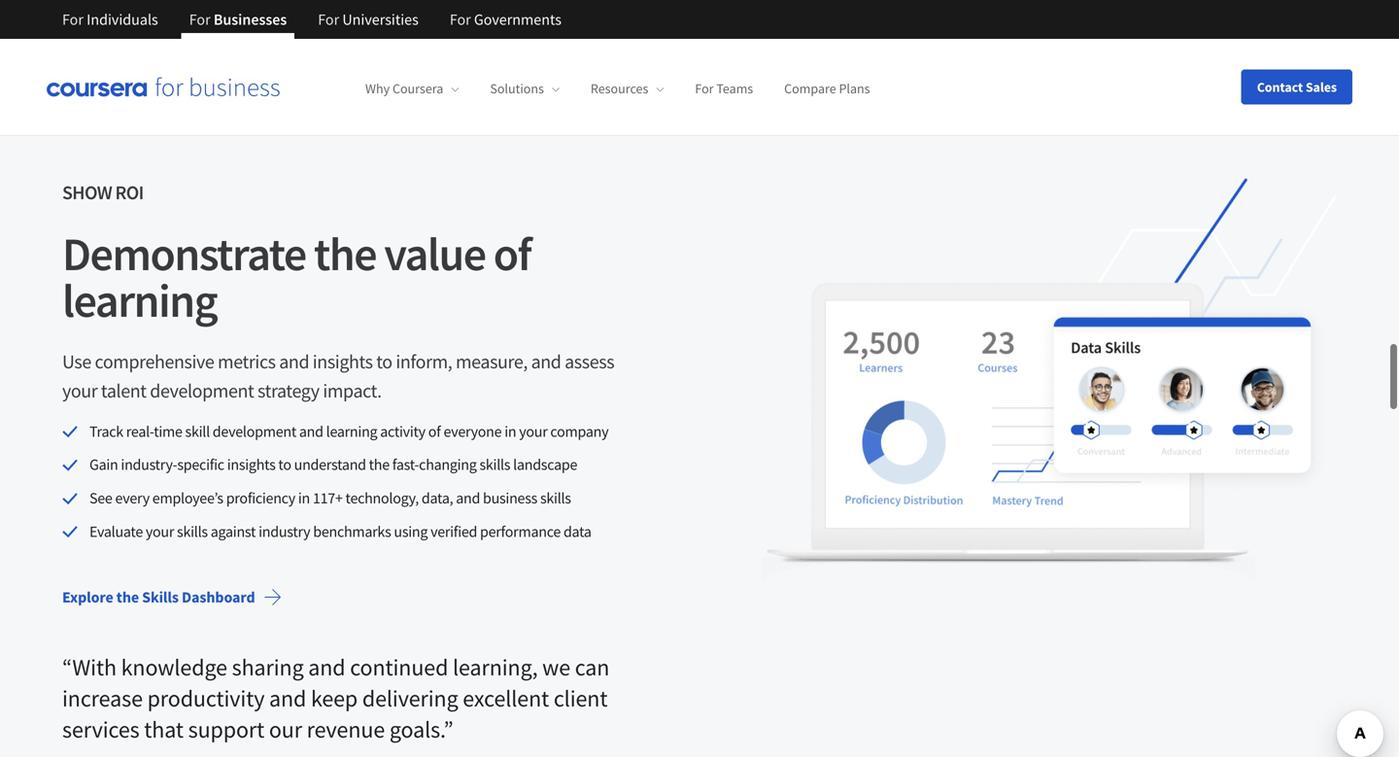 Task type: describe. For each thing, give the bounding box(es) containing it.
explore
[[62, 588, 113, 607]]

specific
[[177, 455, 224, 475]]

for teams link
[[695, 80, 754, 97]]

and right "data,"
[[456, 489, 480, 508]]

our
[[269, 715, 302, 744]]

see
[[89, 489, 112, 508]]

2 learn from the left
[[400, 9, 437, 28]]

why coursera link
[[366, 80, 459, 97]]

benchmarks
[[313, 522, 391, 541]]

revenue
[[307, 715, 385, 744]]

assess
[[565, 349, 615, 374]]

increase
[[62, 684, 143, 713]]

for businesses
[[189, 10, 287, 29]]

explore the skills dashboard link
[[47, 574, 298, 621]]

show roi
[[62, 180, 144, 204]]

1 vertical spatial to
[[278, 455, 291, 475]]

skills
[[142, 588, 179, 607]]

to inside use comprehensive metrics and insights to inform, measure, and assess your talent development strategy impact.
[[376, 349, 392, 374]]

learning,
[[453, 653, 538, 682]]

track real-time skill development and learning activity of everyone in your company
[[89, 422, 609, 441]]

industry-
[[121, 455, 177, 475]]

teams
[[717, 80, 754, 97]]

changing
[[419, 455, 477, 475]]

for universities
[[318, 10, 419, 29]]

1 vertical spatial your
[[519, 422, 548, 441]]

use
[[62, 349, 91, 374]]

for left teams
[[695, 80, 714, 97]]

solutions link
[[490, 80, 560, 97]]

measure,
[[456, 349, 528, 374]]

sharing
[[232, 653, 304, 682]]

contact sales
[[1258, 78, 1338, 96]]

for governments
[[450, 10, 562, 29]]

businesses
[[214, 10, 287, 29]]

and left assess
[[531, 349, 561, 374]]

talent
[[101, 378, 146, 403]]

gain industry-specific insights to understand the fast-changing skills landscape
[[89, 455, 578, 475]]

coursera for business image
[[47, 77, 280, 97]]

real-
[[126, 422, 154, 441]]

data
[[564, 522, 592, 541]]

goals.
[[390, 715, 444, 744]]

why
[[366, 80, 390, 97]]

strategy
[[258, 378, 320, 403]]

continued
[[350, 653, 448, 682]]

client
[[554, 684, 608, 713]]

evaluate your skills against industry benchmarks using verified performance data
[[89, 522, 592, 541]]

dashboard
[[182, 588, 255, 607]]

for for universities
[[318, 10, 339, 29]]

value
[[384, 224, 486, 283]]

insights inside use comprehensive metrics and insights to inform, measure, and assess your talent development strategy impact.
[[313, 349, 373, 374]]

coursera
[[393, 80, 444, 97]]

can
[[575, 653, 610, 682]]

we
[[543, 653, 571, 682]]

using
[[394, 522, 428, 541]]

development inside use comprehensive metrics and insights to inform, measure, and assess your talent development strategy impact.
[[150, 378, 254, 403]]

universities
[[343, 10, 419, 29]]

2 more from the left
[[440, 9, 475, 28]]

solutions
[[490, 80, 544, 97]]

the for dashboard
[[116, 588, 139, 607]]

demonstrate
[[62, 224, 306, 283]]

business
[[483, 489, 538, 508]]

against
[[211, 522, 256, 541]]

1 more from the left
[[121, 9, 156, 28]]

with knowledge sharing and continued learning, we can increase productivity and keep delivering excellent client services that support our revenue goals.
[[62, 653, 610, 744]]

illustration of coursera's skills dashboard image
[[762, 178, 1338, 587]]

show
[[62, 180, 112, 204]]

1 horizontal spatial your
[[146, 522, 174, 541]]

skill
[[185, 422, 210, 441]]

governments
[[474, 10, 562, 29]]

every
[[115, 489, 150, 508]]

contact
[[1258, 78, 1304, 96]]

contact sales button
[[1242, 70, 1353, 104]]

comprehensive
[[95, 349, 214, 374]]

for teams
[[695, 80, 754, 97]]

plans
[[839, 80, 871, 97]]

track
[[89, 422, 123, 441]]

explore the skills dashboard
[[62, 588, 255, 607]]



Task type: vqa. For each thing, say whether or not it's contained in the screenshot.
technology,
yes



Task type: locate. For each thing, give the bounding box(es) containing it.
learn more link
[[66, 0, 333, 45], [385, 0, 652, 45], [82, 7, 171, 30], [400, 7, 490, 30]]

0 horizontal spatial your
[[62, 378, 98, 403]]

1 learn from the left
[[82, 9, 118, 28]]

of right activity
[[428, 422, 441, 441]]

skills
[[480, 455, 511, 475], [540, 489, 571, 508], [177, 522, 208, 541]]

development
[[150, 378, 254, 403], [213, 422, 296, 441]]

individuals
[[87, 10, 158, 29]]

0 vertical spatial insights
[[313, 349, 373, 374]]

0 horizontal spatial of
[[428, 422, 441, 441]]

industry
[[259, 522, 310, 541]]

of
[[494, 224, 531, 283], [428, 422, 441, 441]]

of inside demonstrate the value of learning
[[494, 224, 531, 283]]

demonstrate the value of learning
[[62, 224, 531, 329]]

resources
[[591, 80, 649, 97]]

learn more up the coursera
[[400, 9, 475, 28]]

company
[[551, 422, 609, 441]]

keep
[[311, 684, 358, 713]]

proficiency
[[226, 489, 295, 508]]

0 vertical spatial development
[[150, 378, 254, 403]]

0 horizontal spatial skills
[[177, 522, 208, 541]]

0 vertical spatial skills
[[480, 455, 511, 475]]

2 horizontal spatial skills
[[540, 489, 571, 508]]

everyone
[[444, 422, 502, 441]]

2 vertical spatial your
[[146, 522, 174, 541]]

learning
[[62, 271, 217, 329], [326, 422, 377, 441]]

learn up coursera for business image
[[82, 9, 118, 28]]

to
[[376, 349, 392, 374], [278, 455, 291, 475]]

time
[[154, 422, 182, 441]]

insights
[[313, 349, 373, 374], [227, 455, 276, 475]]

for for businesses
[[189, 10, 211, 29]]

slides element
[[62, 63, 1338, 82]]

that
[[144, 715, 184, 744]]

0 vertical spatial the
[[314, 224, 376, 283]]

impact.
[[323, 378, 382, 403]]

0 horizontal spatial more
[[121, 9, 156, 28]]

1 vertical spatial insights
[[227, 455, 276, 475]]

metrics
[[218, 349, 276, 374]]

1 vertical spatial skills
[[540, 489, 571, 508]]

for left "businesses"
[[189, 10, 211, 29]]

0 vertical spatial in
[[505, 422, 517, 441]]

inform,
[[396, 349, 452, 374]]

more right universities
[[440, 9, 475, 28]]

for for governments
[[450, 10, 471, 29]]

compare
[[785, 80, 837, 97]]

0 horizontal spatial learn more
[[82, 9, 156, 28]]

0 horizontal spatial learn
[[82, 9, 118, 28]]

and up "our"
[[269, 684, 306, 713]]

knowledge
[[121, 653, 227, 682]]

development down strategy
[[213, 422, 296, 441]]

insights up impact.
[[313, 349, 373, 374]]

why coursera
[[366, 80, 444, 97]]

0 horizontal spatial learning
[[62, 271, 217, 329]]

for
[[62, 10, 84, 29], [189, 10, 211, 29], [318, 10, 339, 29], [450, 10, 471, 29], [695, 80, 714, 97]]

roi
[[115, 180, 144, 204]]

compare plans link
[[785, 80, 871, 97]]

and up keep
[[308, 653, 346, 682]]

0 vertical spatial of
[[494, 224, 531, 283]]

for for individuals
[[62, 10, 84, 29]]

more up coursera for business image
[[121, 9, 156, 28]]

1 learn more from the left
[[82, 9, 156, 28]]

in right everyone
[[505, 422, 517, 441]]

skills down employee's at left bottom
[[177, 522, 208, 541]]

landscape
[[513, 455, 578, 475]]

your down use
[[62, 378, 98, 403]]

compare plans
[[785, 80, 871, 97]]

learn up the coursera
[[400, 9, 437, 28]]

insights up proficiency in the bottom of the page
[[227, 455, 276, 475]]

0 vertical spatial your
[[62, 378, 98, 403]]

learning up 'gain industry-specific insights to understand the fast-changing skills landscape'
[[326, 422, 377, 441]]

to up proficiency in the bottom of the page
[[278, 455, 291, 475]]

your up landscape
[[519, 422, 548, 441]]

in
[[505, 422, 517, 441], [298, 489, 310, 508]]

use comprehensive metrics and insights to inform, measure, and assess your talent development strategy impact.
[[62, 349, 615, 403]]

1 horizontal spatial learn more
[[400, 9, 475, 28]]

the left 'value'
[[314, 224, 376, 283]]

your
[[62, 378, 98, 403], [519, 422, 548, 441], [146, 522, 174, 541]]

fast-
[[393, 455, 419, 475]]

support
[[188, 715, 265, 744]]

productivity
[[147, 684, 265, 713]]

1 horizontal spatial insights
[[313, 349, 373, 374]]

for individuals
[[62, 10, 158, 29]]

delivering
[[362, 684, 458, 713]]

1 horizontal spatial of
[[494, 224, 531, 283]]

1 vertical spatial development
[[213, 422, 296, 441]]

for left universities
[[318, 10, 339, 29]]

verified
[[431, 522, 477, 541]]

1 vertical spatial in
[[298, 489, 310, 508]]

and
[[279, 349, 309, 374], [531, 349, 561, 374], [299, 422, 323, 441], [456, 489, 480, 508], [308, 653, 346, 682], [269, 684, 306, 713]]

to left inform,
[[376, 349, 392, 374]]

learning inside demonstrate the value of learning
[[62, 271, 217, 329]]

development up skill
[[150, 378, 254, 403]]

learn
[[82, 9, 118, 28], [400, 9, 437, 28]]

banner navigation
[[47, 0, 577, 39]]

1 vertical spatial the
[[369, 455, 390, 475]]

1 horizontal spatial in
[[505, 422, 517, 441]]

2 learn more from the left
[[400, 9, 475, 28]]

1 horizontal spatial more
[[440, 9, 475, 28]]

skills down landscape
[[540, 489, 571, 508]]

0 vertical spatial learning
[[62, 271, 217, 329]]

1 horizontal spatial skills
[[480, 455, 511, 475]]

your down every on the bottom left of page
[[146, 522, 174, 541]]

for left individuals
[[62, 10, 84, 29]]

1 horizontal spatial learn
[[400, 9, 437, 28]]

sales
[[1306, 78, 1338, 96]]

employee's
[[152, 489, 223, 508]]

technology,
[[346, 489, 419, 508]]

excellent
[[463, 684, 549, 713]]

and up strategy
[[279, 349, 309, 374]]

2 horizontal spatial your
[[519, 422, 548, 441]]

1 horizontal spatial to
[[376, 349, 392, 374]]

data,
[[422, 489, 453, 508]]

activity
[[380, 422, 426, 441]]

0 vertical spatial to
[[376, 349, 392, 374]]

0 horizontal spatial insights
[[227, 455, 276, 475]]

your inside use comprehensive metrics and insights to inform, measure, and assess your talent development strategy impact.
[[62, 378, 98, 403]]

learning up comprehensive
[[62, 271, 217, 329]]

for left the governments
[[450, 10, 471, 29]]

learn more up coursera for business image
[[82, 9, 156, 28]]

1 horizontal spatial learning
[[326, 422, 377, 441]]

of right 'value'
[[494, 224, 531, 283]]

skills up business
[[480, 455, 511, 475]]

2 vertical spatial the
[[116, 588, 139, 607]]

with
[[72, 653, 117, 682]]

in left 117+
[[298, 489, 310, 508]]

understand
[[294, 455, 366, 475]]

the for of
[[314, 224, 376, 283]]

117+
[[313, 489, 343, 508]]

2 vertical spatial skills
[[177, 522, 208, 541]]

0 horizontal spatial in
[[298, 489, 310, 508]]

performance
[[480, 522, 561, 541]]

0 horizontal spatial to
[[278, 455, 291, 475]]

the inside demonstrate the value of learning
[[314, 224, 376, 283]]

the left fast-
[[369, 455, 390, 475]]

1 vertical spatial learning
[[326, 422, 377, 441]]

gain
[[89, 455, 118, 475]]

1 vertical spatial of
[[428, 422, 441, 441]]

resources link
[[591, 80, 664, 97]]

services
[[62, 715, 140, 744]]

the
[[314, 224, 376, 283], [369, 455, 390, 475], [116, 588, 139, 607]]

see every employee's proficiency in 117+ technology, data, and business skills
[[89, 489, 571, 508]]

evaluate
[[89, 522, 143, 541]]

and up understand
[[299, 422, 323, 441]]

the left skills
[[116, 588, 139, 607]]



